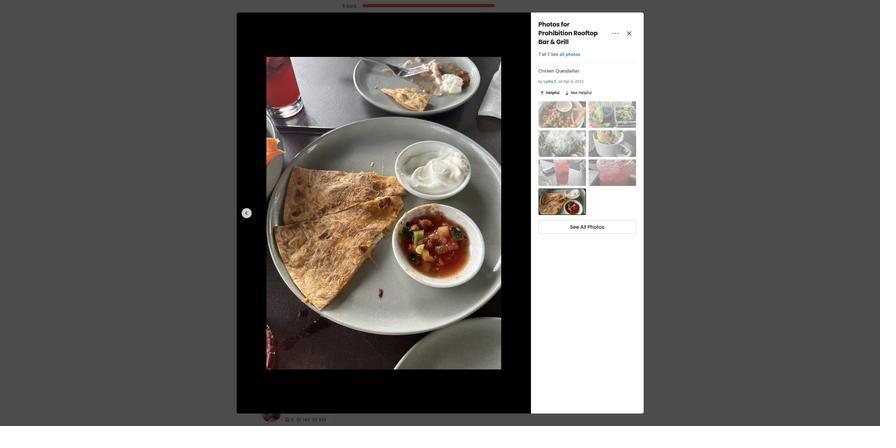 Task type: vqa. For each thing, say whether or not it's contained in the screenshot.
16 Nothelpful V2 image at the right top of page
yes



Task type: describe. For each thing, give the bounding box(es) containing it.
fast,
[[425, 256, 433, 262]]

reviews
[[443, 68, 458, 73]]

music
[[391, 281, 403, 287]]

with inside desert: this is not your mother's bread pudding!!! the orange ginger-lemongrass glaze bread pudding with fresh whipped topping! amazing!!!
[[279, 244, 288, 250]]

spice
[[341, 200, 352, 206]]

a inside service: she was phenomenal! our server was lindsay! she was knowledgeable, fast, and accommodating! we would definitely give the hospitality we received a 10/10!!!
[[402, 262, 405, 268]]

paired
[[399, 200, 412, 206]]

all
[[580, 224, 586, 231]]

2 she from the left
[[374, 256, 381, 262]]

"crazy
[[307, 175, 320, 181]]

not
[[571, 90, 578, 96]]

16 review v2 image for 162
[[296, 418, 301, 423]]

and right "bites""
[[358, 175, 366, 181]]

lydia inside lydia s. montgomery, al
[[285, 87, 298, 94]]

appetizers!
[[261, 181, 284, 187]]

1 horizontal spatial 6,
[[571, 79, 574, 84]]

reviews element for 5
[[296, 417, 310, 424]]

music,
[[376, 275, 390, 281]]

table
[[339, 275, 350, 281]]

and right spot,
[[339, 300, 347, 306]]

16 nothelpful v2 image
[[565, 91, 570, 96]]

30
[[305, 102, 310, 108]]

are inside food: we ordered the "crazy cauliflower bites" and the "chicken fundido quesadillas" for appetizers! entrees we ordered were: "blackened shrimp ssam salad" and the "prohibition burger"! the appetizers were amazing! the taste combinations are like nothing we have had before. the cauliflower is seasoned with a medium spice buffalo seasoning and paired with a delicious dipping sauce. the quesadillas were some of the best we had, and we sincerely recommend them! the entrees were both a 10/10! the shrimp was perfectly blackened and not overly salty. the burger is a brisket-short rib combination topped with any topping and cheese you request!
[[372, 194, 379, 199]]

mojito
[[311, 156, 324, 162]]

received
[[384, 262, 401, 268]]

salty.
[[431, 219, 441, 225]]

delicious
[[427, 200, 445, 206]]

food: we ordered the "crazy cauliflower bites" and the "chicken fundido quesadillas" for appetizers! entrees we ordered were: "blackened shrimp ssam salad" and the "prohibition burger"! the appetizers were amazing! the taste combinations are like nothing we have had before. the cauliflower is seasoned with a medium spice buffalo seasoning and paired with a delicious dipping sauce. the quesadillas were some of the best we had, and we sincerely recommend them! the entrees were both a 10/10! the shrimp was perfectly blackened and not overly salty. the burger is a brisket-short rib combination topped with any topping and cheese you request!
[[261, 175, 465, 231]]

ssam
[[357, 187, 368, 193]]

inside
[[324, 281, 336, 287]]

and down "music,"
[[382, 281, 390, 287]]

today
[[261, 137, 273, 143]]

the down "blackened
[[323, 194, 331, 199]]

bourbon
[[342, 156, 360, 162]]

was inside today was our first time eating at the prohibition restaurant in madison, al. we were looking to try something new, and i have to say that we were extremely satisfied!
[[275, 137, 283, 143]]

1 vertical spatial photos
[[588, 224, 604, 231]]

quesadillas"
[[412, 175, 437, 181]]

friends element for 162
[[285, 417, 294, 424]]

1 horizontal spatial 2023
[[575, 79, 584, 84]]

fundido
[[394, 175, 411, 181]]

1 she from the left
[[278, 256, 285, 262]]

16 friends v2 image for 18
[[285, 102, 290, 107]]

perfectly
[[359, 219, 377, 225]]

hospitality
[[355, 262, 376, 268]]

we up shrimp
[[340, 212, 346, 218]]

0 vertical spatial see
[[551, 51, 559, 57]]

was inside food: we ordered the "crazy cauliflower bites" and the "chicken fundido quesadillas" for appetizers! entrees we ordered were: "blackened shrimp ssam salad" and the "prohibition burger"! the appetizers were amazing! the taste combinations are like nothing we have had before. the cauliflower is seasoned with a medium spice buffalo seasoning and paired with a delicious dipping sauce. the quesadillas were some of the best we had, and we sincerely recommend them! the entrees were both a 10/10! the shrimp was perfectly blackened and not overly salty. the burger is a brisket-short rib combination topped with any topping and cheese you request!
[[350, 219, 358, 225]]

2 horizontal spatial 7
[[547, 51, 550, 57]]

10/10!!!
[[406, 262, 421, 268]]

spacing!
[[266, 287, 283, 293]]

2 horizontal spatial s.
[[554, 79, 557, 84]]

we inside service: she was phenomenal! our server was lindsay! she was knowledgeable, fast, and accommodating! we would definitely give the hospitality we received a 10/10!!!
[[377, 262, 383, 268]]

the left "chicken
[[367, 175, 374, 181]]

you
[[405, 225, 413, 231]]

we inside service: she was phenomenal! our server was lindsay! she was knowledgeable, fast, and accommodating! we would definitely give the hospitality we received a 10/10!!!
[[296, 262, 303, 268]]

was right "server"
[[347, 256, 355, 262]]

and down "table"
[[337, 281, 345, 287]]

on
[[558, 79, 563, 84]]

0 horizontal spatial to
[[317, 143, 321, 149]]

2 vertical spatial prohibition
[[330, 358, 354, 364]]

sincerely
[[373, 212, 392, 218]]

have inside food: we ordered the "crazy cauliflower bites" and the "chicken fundido quesadillas" for appetizers! entrees we ordered were: "blackened shrimp ssam salad" and the "prohibition burger"! the appetizers were amazing! the taste combinations are like nothing we have had before. the cauliflower is seasoned with a medium spice buffalo seasoning and paired with a delicious dipping sauce. the quesadillas were some of the best we had, and we sincerely recommend them! the entrees were both a 10/10! the shrimp was perfectly blackened and not overly salty. the burger is a brisket-short rib combination topped with any topping and cheese you request!
[[412, 194, 422, 199]]

however,
[[285, 281, 304, 287]]

the inside service: she was phenomenal! our server was lindsay! she was knowledgeable, fast, and accommodating! we would definitely give the hospitality we received a 10/10!!!
[[347, 262, 354, 268]]

0 horizontal spatial 2023
[[310, 115, 320, 121]]

filled
[[404, 281, 414, 287]]

cocktails:
[[261, 156, 280, 162]]

7 photos
[[267, 125, 283, 131]]

we inside today was our first time eating at the prohibition restaurant in madison, al. we were looking to try something new, and i have to say that we were extremely satisfied!
[[418, 137, 424, 143]]

entrees
[[270, 219, 285, 225]]

1 vertical spatial recommend
[[293, 300, 318, 306]]

not helpful
[[571, 90, 592, 96]]

see for see all photos
[[570, 224, 579, 231]]

glaze
[[427, 237, 437, 243]]

i
[[304, 143, 305, 149]]

are inside environment: we dined in the rooftop table section! the music, sights, and ambiance gave a fun casual feel. however, both the inside and outside are clean and music filled environments with lots of spacing!
[[362, 281, 369, 287]]

and inside today was our first time eating at the prohibition restaurant in madison, al. we were looking to try something new, and i have to say that we were extremely satisfied!
[[295, 143, 302, 149]]

"blackened
[[317, 187, 340, 193]]

food:
[[261, 175, 272, 181]]

0 horizontal spatial apr
[[297, 115, 305, 121]]

desert:
[[261, 237, 276, 243]]

photo of lydia s. image
[[261, 87, 281, 107]]

rooftop
[[323, 275, 338, 281]]

a inside environment: we dined in the rooftop table section! the music, sights, and ambiance gave a fun casual feel. however, both the inside and outside are clean and music filled environments with lots of spacing!
[[446, 275, 448, 281]]

5 star rating image
[[261, 115, 295, 122]]

the inside the 'cocktails: the blueberry mojito and the bourbon margaritas were not over-iced or water down!!! they were perfect!!!!'
[[281, 156, 289, 162]]

16 review v2 image for 30
[[299, 102, 304, 107]]

chicken
[[538, 68, 555, 74]]

time
[[301, 137, 310, 143]]

1 horizontal spatial s.
[[317, 358, 321, 364]]

bites"
[[345, 175, 357, 181]]

server
[[333, 256, 346, 262]]

16 camera v2 image
[[261, 125, 266, 130]]

shrimp
[[341, 187, 356, 193]]

and up filled
[[405, 275, 413, 281]]

lindsay!
[[356, 256, 373, 262]]

and down blackened
[[381, 225, 389, 231]]

give
[[338, 262, 346, 268]]

0 vertical spatial is
[[284, 200, 288, 206]]

2 vertical spatial lydia
[[304, 358, 316, 364]]

blueberry
[[290, 156, 310, 162]]

was down the fresh
[[287, 256, 294, 262]]

quesadillas
[[270, 212, 293, 218]]

& inside photos for prohibition rooftop bar & grill
[[550, 38, 555, 46]]

eating
[[311, 137, 324, 143]]

short
[[284, 225, 295, 231]]

the down entrees
[[261, 194, 269, 199]]

casual
[[261, 281, 274, 287]]

0 horizontal spatial 6,
[[306, 115, 309, 121]]

and up perfectly
[[358, 212, 365, 218]]

dined
[[297, 275, 309, 281]]

burger
[[451, 219, 465, 225]]

bread
[[438, 237, 451, 243]]

stars
[[346, 3, 356, 9]]

1 vertical spatial all
[[270, 358, 275, 364]]

0 horizontal spatial &
[[383, 358, 386, 364]]

with left any
[[346, 225, 354, 231]]

the down sauce. in the left top of the page
[[261, 212, 269, 218]]

seasoning
[[369, 200, 389, 206]]

0 horizontal spatial would
[[269, 300, 281, 306]]

photos inside photos for prohibition rooftop bar & grill
[[538, 20, 560, 29]]

photos element for 162
[[312, 417, 326, 424]]

at
[[325, 137, 329, 143]]

were up the short
[[286, 219, 296, 225]]

1 vertical spatial photos
[[270, 125, 283, 131]]

salad"
[[369, 187, 382, 193]]

section!
[[351, 275, 367, 281]]

we would truly recommend this spot, and we will definitely come back soon!
[[261, 300, 417, 306]]

photo of jason y. image
[[261, 403, 281, 423]]

we left will
[[348, 300, 354, 306]]

cocktails: the blueberry mojito and the bourbon margaritas were not over-iced or water down!!! they were perfect!!!!
[[261, 156, 457, 168]]

il
[[306, 410, 309, 416]]

1 horizontal spatial apr
[[564, 79, 570, 84]]

recommend inside food: we ordered the "crazy cauliflower bites" and the "chicken fundido quesadillas" for appetizers! entrees we ordered were: "blackened shrimp ssam salad" and the "prohibition burger"! the appetizers were amazing! the taste combinations are like nothing we have had before. the cauliflower is seasoned with a medium spice buffalo seasoning and paired with a delicious dipping sauce. the quesadillas were some of the best we had, and we sincerely recommend them! the entrees were both a 10/10! the shrimp was perfectly blackened and not overly salty. the burger is a brisket-short rib combination topped with any topping and cheese you request!
[[393, 212, 418, 218]]

appetizers
[[270, 194, 291, 199]]

we down spacing!
[[261, 300, 268, 306]]

0 vertical spatial lydia
[[544, 79, 553, 84]]

will
[[355, 300, 361, 306]]

ginger-
[[388, 237, 402, 243]]

the right the salty.
[[443, 219, 450, 225]]

madison,
[[390, 137, 409, 143]]

satisfied!
[[379, 143, 397, 149]]

accommodating!
[[261, 262, 295, 268]]

16 helpful v2 image
[[540, 91, 545, 96]]

lydia s. montgomery, al
[[285, 87, 319, 100]]

rooftop inside photos for prohibition rooftop bar & grill
[[574, 29, 598, 38]]

we up paired
[[405, 194, 411, 199]]

a down had
[[423, 200, 426, 206]]

16 photos v2 image for 353
[[312, 418, 317, 423]]

for inside food: we ordered the "crazy cauliflower bites" and the "chicken fundido quesadillas" for appetizers! entrees we ordered were: "blackened shrimp ssam salad" and the "prohibition burger"! the appetizers were amazing! the taste combinations are like nothing we have had before. the cauliflower is seasoned with a medium spice buffalo seasoning and paired with a delicious dipping sauce. the quesadillas were some of the best we had, and we sincerely recommend them! the entrees were both a 10/10! the shrimp was perfectly blackened and not overly salty. the burger is a brisket-short rib combination topped with any topping and cheese you request!
[[438, 175, 444, 181]]

we up appetizers
[[278, 187, 284, 193]]

topping!
[[320, 244, 336, 250]]

restaurant
[[362, 137, 384, 143]]

brisket-
[[269, 225, 284, 231]]

10/10!
[[312, 219, 325, 225]]

16 photos v2 image for 26
[[312, 102, 317, 107]]

dipping
[[446, 200, 462, 206]]

7 for 7 photos
[[267, 125, 269, 131]]

sights,
[[391, 275, 404, 281]]



Task type: locate. For each thing, give the bounding box(es) containing it.
0 vertical spatial prohibition
[[538, 29, 572, 38]]

and down 'nothing' at the left of the page
[[390, 200, 398, 206]]

0 horizontal spatial have
[[306, 143, 316, 149]]

is right 'this'
[[286, 237, 290, 243]]

we up however,
[[290, 275, 296, 281]]

0 vertical spatial friends element
[[285, 102, 296, 108]]

for inside photos for prohibition rooftop bar & grill
[[561, 20, 570, 29]]

pudding!!!
[[342, 237, 362, 243]]

all left from
[[270, 358, 275, 364]]

0 horizontal spatial 5
[[291, 417, 294, 423]]

2023
[[575, 79, 584, 84], [310, 115, 320, 121]]

photos element
[[312, 102, 324, 108], [312, 417, 326, 424]]

was up received
[[382, 256, 390, 262]]

0 vertical spatial lydia s. link
[[544, 79, 557, 84]]

friends element down montgomery,
[[285, 102, 296, 108]]

any
[[356, 225, 363, 231]]

1 vertical spatial s.
[[300, 87, 304, 94]]

recommend
[[393, 212, 418, 218], [293, 300, 318, 306]]

16 review v2 image left 162
[[296, 418, 301, 423]]

2 horizontal spatial not
[[409, 219, 416, 225]]

0 horizontal spatial lydia s. link
[[285, 87, 304, 94]]

reviews element down montgomery,
[[299, 102, 310, 108]]

0 horizontal spatial s.
[[300, 87, 304, 94]]

5 for 5 stars
[[343, 3, 345, 9]]

the up the were
[[281, 156, 289, 162]]

for up burger"!
[[438, 175, 444, 181]]

are down "salad"" on the top
[[372, 194, 379, 199]]

nothing
[[388, 194, 404, 199]]

0 vertical spatial apr
[[564, 79, 570, 84]]

prohibition inside today was our first time eating at the prohibition restaurant in madison, al. we were looking to try something new, and i have to say that we were extremely satisfied!
[[338, 137, 361, 143]]

we left received
[[377, 262, 383, 268]]

a down 'some'
[[308, 219, 311, 225]]

filter reviews by 5 stars rating element
[[336, 3, 495, 9]]

helpful inside button
[[579, 90, 592, 96]]

extremely
[[358, 143, 378, 149]]

2 friends element from the top
[[285, 417, 294, 424]]

the up "clean"
[[368, 275, 375, 281]]

1 horizontal spatial lydia s. link
[[544, 79, 557, 84]]

friends element containing 5
[[285, 417, 294, 424]]

definitely inside service: she was phenomenal! our server was lindsay! she was knowledgeable, fast, and accommodating! we would definitely give the hospitality we received a 10/10!!!
[[318, 262, 336, 268]]

the inside the 'cocktails: the blueberry mojito and the bourbon margaritas were not over-iced or water down!!! they were perfect!!!!'
[[334, 156, 341, 162]]

amazing!
[[303, 194, 322, 199]]

1 vertical spatial have
[[412, 194, 422, 199]]

in
[[386, 137, 389, 143], [310, 275, 314, 281]]

we inside environment: we dined in the rooftop table section! the music, sights, and ambiance gave a fun casual feel. however, both the inside and outside are clean and music filled environments with lots of spacing!
[[290, 275, 296, 281]]

photos element down al
[[312, 102, 324, 108]]

clean
[[370, 281, 381, 287]]

see all photos from lydia s. for prohibition rooftop bar & grill
[[261, 358, 396, 364]]

24 close v2 image
[[626, 30, 633, 37]]

16 photos v2 image left 353
[[312, 418, 317, 423]]

2 vertical spatial photos
[[276, 358, 291, 364]]

the up dipping
[[447, 194, 455, 199]]

a down the knowledgeable,
[[402, 262, 405, 268]]

1 vertical spatial photos element
[[312, 417, 326, 424]]

2 vertical spatial not
[[291, 237, 298, 243]]

desert: this is not your mother's bread pudding!!! the orange ginger-lemongrass glaze bread pudding with fresh whipped topping! amazing!!!
[[261, 237, 451, 250]]

1 horizontal spatial to
[[453, 137, 457, 143]]

5 for 5
[[291, 417, 294, 423]]

  text field
[[423, 64, 495, 77]]

photos element for 30
[[312, 102, 324, 108]]

reviews element for 18
[[299, 102, 310, 108]]

bar inside photos for prohibition rooftop bar & grill
[[538, 38, 549, 46]]

a down amazing!
[[319, 200, 322, 206]]

1 horizontal spatial in
[[386, 137, 389, 143]]

s. inside lydia s. montgomery, al
[[300, 87, 304, 94]]

1 vertical spatial &
[[383, 358, 386, 364]]

the inside environment: we dined in the rooftop table section! the music, sights, and ambiance gave a fun casual feel. however, both the inside and outside are clean and music filled environments with lots of spacing!
[[368, 275, 375, 281]]

is up desert:
[[261, 225, 264, 231]]

in inside today was our first time eating at the prohibition restaurant in madison, al. we were looking to try something new, and i have to say that we were extremely satisfied!
[[386, 137, 389, 143]]

would inside service: she was phenomenal! our server was lindsay! she was knowledgeable, fast, and accommodating! we would definitely give the hospitality we received a 10/10!!!
[[304, 262, 316, 268]]

1 horizontal spatial bar
[[538, 38, 549, 46]]

1 vertical spatial to
[[317, 143, 321, 149]]

0 vertical spatial are
[[372, 194, 379, 199]]

0 horizontal spatial bar
[[374, 358, 381, 364]]

ambiance
[[414, 275, 434, 281]]

they
[[261, 162, 271, 168]]

1 horizontal spatial she
[[374, 256, 381, 262]]

6,
[[571, 79, 574, 84], [306, 115, 309, 121]]

a left fun
[[446, 275, 448, 281]]

the right the give
[[347, 262, 354, 268]]

both up rib
[[298, 219, 307, 225]]

1 vertical spatial definitely
[[363, 300, 381, 306]]

friends element containing 18
[[285, 102, 296, 108]]

lydia up montgomery,
[[285, 87, 298, 94]]

both inside environment: we dined in the rooftop table section! the music, sights, and ambiance gave a fun casual feel. however, both the inside and outside are clean and music filled environments with lots of spacing!
[[305, 281, 315, 287]]

2 photos element from the top
[[312, 417, 326, 424]]

reviews element containing 30
[[299, 102, 310, 108]]

1 vertical spatial 5
[[291, 417, 294, 423]]

were:
[[304, 187, 316, 193]]

with inside environment: we dined in the rooftop table section! the music, sights, and ambiance gave a fun casual feel. however, both the inside and outside are clean and music filled environments with lots of spacing!
[[445, 281, 454, 287]]

water
[[429, 156, 441, 162]]

5
[[343, 3, 345, 9], [291, 417, 294, 423]]

lydia s. link up montgomery,
[[285, 87, 304, 94]]

16 photos v2 image
[[312, 102, 317, 107], [312, 418, 317, 423]]

to down eating
[[317, 143, 321, 149]]

search
[[428, 68, 442, 73]]

0 vertical spatial recommend
[[393, 212, 418, 218]]

with down amazing!
[[310, 200, 318, 206]]

1 vertical spatial lydia
[[285, 87, 298, 94]]

all up "chicken quesdaillas"
[[560, 51, 565, 57]]

0 vertical spatial &
[[550, 38, 555, 46]]

reviews element
[[299, 102, 310, 108], [296, 417, 310, 424]]

18
[[291, 102, 296, 108]]

the inside today was our first time eating at the prohibition restaurant in madison, al. we were looking to try something new, and i have to say that we were extremely satisfied!
[[330, 137, 337, 143]]

16 review v2 image
[[299, 102, 304, 107], [296, 418, 301, 423]]

were left 'looking'
[[425, 137, 435, 143]]

0 vertical spatial 6,
[[571, 79, 574, 84]]

16 friends v2 image left 18
[[285, 102, 290, 107]]

reviews element containing 162
[[296, 417, 310, 424]]

search reviews
[[428, 68, 458, 73]]

2 vertical spatial of
[[261, 287, 265, 293]]

say
[[322, 143, 329, 149]]

0 horizontal spatial of
[[261, 287, 265, 293]]

we inside today was our first time eating at the prohibition restaurant in madison, al. we were looking to try something new, and i have to say that we were extremely satisfied!
[[339, 143, 345, 149]]

spot,
[[328, 300, 338, 306]]

and up you
[[400, 219, 408, 225]]

0 horizontal spatial for
[[322, 358, 328, 364]]

photos element containing 26
[[312, 102, 324, 108]]

1 horizontal spatial all
[[560, 51, 565, 57]]

the down that
[[334, 156, 341, 162]]

of inside environment: we dined in the rooftop table section! the music, sights, and ambiance gave a fun casual feel. however, both the inside and outside are clean and music filled environments with lots of spacing!
[[261, 287, 265, 293]]

new,
[[284, 143, 294, 149]]

16 friends v2 image
[[285, 102, 290, 107], [285, 418, 290, 423]]

0 vertical spatial definitely
[[318, 262, 336, 268]]

to left try
[[453, 137, 457, 143]]

combinations
[[343, 194, 371, 199]]

0 vertical spatial have
[[306, 143, 316, 149]]

the left "crazy
[[299, 175, 306, 181]]

grill inside photos for prohibition rooftop bar & grill
[[556, 38, 569, 46]]

1 vertical spatial reviews element
[[296, 417, 310, 424]]

were inside the 'cocktails: the blueberry mojito and the bourbon margaritas were not over-iced or water down!!! they were perfect!!!!'
[[385, 156, 395, 162]]

"chicken
[[375, 175, 393, 181]]

2 16 photos v2 image from the top
[[312, 418, 317, 423]]

1 vertical spatial 2023
[[310, 115, 320, 121]]

medium
[[323, 200, 340, 206]]

al.
[[410, 137, 417, 143]]

not inside the 'cocktails: the blueberry mojito and the bourbon margaritas were not over-iced or water down!!! they were perfect!!!!'
[[396, 156, 403, 162]]

both inside food: we ordered the "crazy cauliflower bites" and the "chicken fundido quesadillas" for appetizers! entrees we ordered were: "blackened shrimp ssam salad" and the "prohibition burger"! the appetizers were amazing! the taste combinations are like nothing we have had before. the cauliflower is seasoned with a medium spice buffalo seasoning and paired with a delicious dipping sauce. the quesadillas were some of the best we had, and we sincerely recommend them! the entrees were both a 10/10! the shrimp was perfectly blackened and not overly salty. the burger is a brisket-short rib combination topped with any topping and cheese you request!
[[298, 219, 307, 225]]

1 photos element from the top
[[312, 102, 324, 108]]

not helpful button
[[563, 89, 593, 97]]

environment: we dined in the rooftop table section! the music, sights, and ambiance gave a fun casual feel. however, both the inside and outside are clean and music filled environments with lots of spacing!
[[261, 275, 462, 293]]

1 vertical spatial bar
[[374, 358, 381, 364]]

with down 'this'
[[279, 244, 288, 250]]

we down phenomenal!
[[296, 262, 303, 268]]

0 vertical spatial of
[[542, 51, 546, 57]]

0 vertical spatial 16 photos v2 image
[[312, 102, 317, 107]]

not up the fresh
[[291, 237, 298, 243]]

0 horizontal spatial rooftop
[[355, 358, 373, 364]]

were left 'some'
[[294, 212, 304, 218]]

would down phenomenal!
[[304, 262, 316, 268]]

both down dined at the left bottom of the page
[[305, 281, 315, 287]]

1 horizontal spatial would
[[304, 262, 316, 268]]

rooftop
[[574, 29, 598, 38], [355, 358, 373, 364]]

was left the our
[[275, 137, 283, 143]]

orange
[[372, 237, 387, 243]]

0 vertical spatial photos element
[[312, 102, 324, 108]]

in inside environment: we dined in the rooftop table section! the music, sights, and ambiance gave a fun casual feel. however, both the inside and outside are clean and music filled environments with lots of spacing!
[[310, 275, 314, 281]]

were down satisfied!
[[385, 156, 395, 162]]

0 horizontal spatial helpful
[[546, 90, 560, 96]]

and right "fast,"
[[434, 256, 442, 262]]

see
[[551, 51, 559, 57], [570, 224, 579, 231], [261, 358, 269, 364]]

both
[[298, 219, 307, 225], [305, 281, 315, 287]]

apr
[[564, 79, 570, 84], [297, 115, 305, 121]]

pudding
[[261, 244, 278, 250]]

burger"!
[[425, 187, 442, 193]]

best
[[331, 212, 339, 218]]

prohibition inside photos for prohibition rooftop bar & grill
[[538, 29, 572, 38]]

2023 up not helpful
[[575, 79, 584, 84]]

photos down 5 star rating image
[[270, 125, 283, 131]]

helpful right not on the top right of page
[[579, 90, 592, 96]]

2 helpful from the left
[[579, 90, 592, 96]]

0 vertical spatial both
[[298, 219, 307, 225]]

1 horizontal spatial 7
[[538, 51, 541, 57]]

16 review v2 image left 30
[[299, 102, 304, 107]]

blackened
[[378, 219, 399, 225]]

16 friends v2 image for 5
[[285, 418, 290, 423]]

see all photos
[[570, 224, 604, 231]]

phenomenal!
[[296, 256, 323, 262]]

were up bourbon
[[346, 143, 357, 149]]

margaritas
[[361, 156, 383, 162]]

helpful
[[546, 90, 560, 96], [579, 90, 592, 96]]

2 vertical spatial is
[[286, 237, 290, 243]]

of inside food: we ordered the "crazy cauliflower bites" and the "chicken fundido quesadillas" for appetizers! entrees we ordered were: "blackened shrimp ssam salad" and the "prohibition burger"! the appetizers were amazing! the taste combinations are like nothing we have had before. the cauliflower is seasoned with a medium spice buffalo seasoning and paired with a delicious dipping sauce. the quesadillas were some of the best we had, and we sincerely recommend them! the entrees were both a 10/10! the shrimp was perfectly blackened and not overly salty. the burger is a brisket-short rib combination topped with any topping and cheese you request!
[[317, 212, 322, 218]]

with right paired
[[414, 200, 422, 206]]

1 horizontal spatial have
[[412, 194, 422, 199]]

0 vertical spatial reviews element
[[299, 102, 310, 108]]

cauliflower
[[321, 175, 344, 181]]

0 vertical spatial 5
[[343, 3, 345, 9]]

1 horizontal spatial helpful
[[579, 90, 592, 96]]

have right the i
[[306, 143, 316, 149]]

2 vertical spatial for
[[322, 358, 328, 364]]

knowledgeable,
[[391, 256, 423, 262]]

and inside service: she was phenomenal! our server was lindsay! she was knowledgeable, fast, and accommodating! we would definitely give the hospitality we received a 10/10!!!
[[434, 256, 442, 262]]

1 vertical spatial friends element
[[285, 417, 294, 424]]

0 horizontal spatial recommend
[[293, 300, 318, 306]]

and left the i
[[295, 143, 302, 149]]

1 horizontal spatial lydia
[[304, 358, 316, 364]]

with down fun
[[445, 281, 454, 287]]

the up 'nothing' at the left of the page
[[392, 187, 399, 193]]

definitely right will
[[363, 300, 381, 306]]

reviews element down il
[[296, 417, 310, 424]]

0 horizontal spatial definitely
[[318, 262, 336, 268]]

1 friends element from the top
[[285, 102, 296, 108]]

16 photos v2 image left 26
[[312, 102, 317, 107]]

0 horizontal spatial grill
[[387, 358, 396, 364]]

2 vertical spatial s.
[[317, 358, 321, 364]]

seasoned
[[289, 200, 308, 206]]

0 vertical spatial would
[[304, 262, 316, 268]]

have inside today was our first time eating at the prohibition restaurant in madison, al. we were looking to try something new, and i have to say that we were extremely satisfied!
[[306, 143, 316, 149]]

and
[[295, 143, 302, 149], [325, 156, 333, 162], [358, 175, 366, 181], [383, 187, 391, 193], [390, 200, 398, 206], [358, 212, 365, 218], [400, 219, 408, 225], [381, 225, 389, 231], [434, 256, 442, 262], [405, 275, 413, 281], [337, 281, 345, 287], [382, 281, 390, 287], [339, 300, 347, 306]]

buffalo
[[353, 200, 367, 206]]

she right the lindsay!
[[374, 256, 381, 262]]

1 vertical spatial are
[[362, 281, 369, 287]]

1 vertical spatial 16 friends v2 image
[[285, 418, 290, 423]]

amazing!!!
[[338, 244, 359, 250]]

1 helpful from the left
[[546, 90, 560, 96]]

quesdaillas
[[556, 68, 579, 74]]

0 vertical spatial rooftop
[[574, 29, 598, 38]]

0 horizontal spatial see
[[261, 358, 269, 364]]

1 vertical spatial rooftop
[[355, 358, 373, 364]]

menu image
[[612, 30, 619, 37]]

1 horizontal spatial are
[[372, 194, 379, 199]]

some
[[305, 212, 316, 218]]

mother's
[[309, 237, 327, 243]]

1 horizontal spatial grill
[[556, 38, 569, 46]]

1 horizontal spatial rooftop
[[574, 29, 598, 38]]

the
[[281, 156, 289, 162], [261, 194, 269, 199], [323, 194, 331, 199], [447, 194, 455, 199], [261, 212, 269, 218], [261, 219, 269, 225], [326, 219, 333, 225], [443, 219, 450, 225], [363, 237, 371, 243], [368, 275, 375, 281]]

0 horizontal spatial all
[[270, 358, 275, 364]]

of up chicken
[[542, 51, 546, 57]]

first
[[292, 137, 300, 143]]

&
[[550, 38, 555, 46], [383, 358, 386, 364]]

and up like
[[383, 187, 391, 193]]

the left rooftop
[[315, 275, 322, 281]]

2023 down 26
[[310, 115, 320, 121]]

lots
[[455, 281, 462, 287]]

7 for 7 of 7 see all photos
[[538, 51, 541, 57]]

see all photos link
[[551, 51, 580, 57]]

and inside the 'cocktails: the blueberry mojito and the bourbon margaritas were not over-iced or water down!!! they were perfect!!!!'
[[325, 156, 333, 162]]

apr right on
[[564, 79, 570, 84]]

0 vertical spatial not
[[396, 156, 403, 162]]

would
[[304, 262, 316, 268], [269, 300, 281, 306]]

1 vertical spatial is
[[261, 225, 264, 231]]

photos element containing 353
[[312, 417, 326, 424]]

over-
[[404, 156, 414, 162]]

not up you
[[409, 219, 416, 225]]

2 horizontal spatial lydia
[[544, 79, 553, 84]]

1 horizontal spatial photos
[[588, 224, 604, 231]]

your
[[299, 237, 308, 243]]

are
[[372, 194, 379, 199], [362, 281, 369, 287]]

search image
[[485, 68, 490, 73]]

friends element for 30
[[285, 102, 296, 108]]

try
[[458, 137, 463, 143]]

1 horizontal spatial recommend
[[393, 212, 418, 218]]

1 vertical spatial for
[[438, 175, 444, 181]]

back
[[395, 300, 404, 306]]

would left truly
[[269, 300, 281, 306]]

6, down 30
[[306, 115, 309, 121]]

from
[[293, 358, 303, 364]]

a left the "brisket-"
[[265, 225, 268, 231]]

of down casual
[[261, 287, 265, 293]]

1 vertical spatial prohibition
[[338, 137, 361, 143]]

the
[[330, 137, 337, 143], [334, 156, 341, 162], [299, 175, 306, 181], [367, 175, 374, 181], [392, 187, 399, 193], [323, 212, 329, 218], [347, 262, 354, 268], [315, 275, 322, 281], [316, 281, 323, 287]]

photos for prohibition rooftop bar & grill
[[538, 20, 598, 46]]

1 horizontal spatial definitely
[[363, 300, 381, 306]]

2 horizontal spatial of
[[542, 51, 546, 57]]

she up accommodating!
[[278, 256, 285, 262]]

and right mojito
[[325, 156, 333, 162]]

not inside desert: this is not your mother's bread pudding!!! the orange ginger-lemongrass glaze bread pudding with fresh whipped topping! amazing!!!
[[291, 237, 298, 243]]

friends element
[[285, 102, 296, 108], [285, 417, 294, 424]]

the inside desert: this is not your mother's bread pudding!!! the orange ginger-lemongrass glaze bread pudding with fresh whipped topping! amazing!!!
[[363, 237, 371, 243]]

the left best
[[323, 212, 329, 218]]

1 vertical spatial see
[[570, 224, 579, 231]]

s. left on
[[554, 79, 557, 84]]

the left inside
[[316, 281, 323, 287]]

photos left from
[[276, 358, 291, 364]]

are down section!
[[362, 281, 369, 287]]

our
[[324, 256, 332, 262]]

0 vertical spatial photos
[[566, 51, 580, 57]]

1 horizontal spatial 5
[[343, 3, 345, 9]]

rib
[[296, 225, 302, 231]]

1 vertical spatial lydia s. link
[[285, 87, 304, 94]]

see for see all photos from lydia s. for prohibition rooftop bar & grill
[[261, 358, 269, 364]]

the left entrees
[[261, 219, 269, 225]]

photos up quesdaillas
[[566, 51, 580, 57]]

fun
[[449, 275, 456, 281]]

taste
[[332, 194, 342, 199]]

we up appetizers!
[[274, 175, 280, 181]]

for right from
[[322, 358, 328, 364]]

1 vertical spatial both
[[305, 281, 315, 287]]

0 horizontal spatial not
[[291, 237, 298, 243]]

is inside desert: this is not your mother's bread pudding!!! the orange ginger-lemongrass glaze bread pudding with fresh whipped topping! amazing!!!
[[286, 237, 290, 243]]

lemongrass
[[402, 237, 426, 243]]

1 horizontal spatial not
[[396, 156, 403, 162]]

lydia
[[544, 79, 553, 84], [285, 87, 298, 94], [304, 358, 316, 364]]

were up seasoned
[[292, 194, 302, 199]]

was down 'had,' at the left
[[350, 219, 358, 225]]

s. up montgomery,
[[300, 87, 304, 94]]

have down the "prohibition
[[412, 194, 422, 199]]

2 16 friends v2 image from the top
[[285, 418, 290, 423]]

0 horizontal spatial she
[[278, 256, 285, 262]]

5 down lombard, at left bottom
[[291, 417, 294, 423]]

come
[[383, 300, 394, 306]]

truly
[[282, 300, 292, 306]]

not inside food: we ordered the "crazy cauliflower bites" and the "chicken fundido quesadillas" for appetizers! entrees we ordered were: "blackened shrimp ssam salad" and the "prohibition burger"! the appetizers were amazing! the taste combinations are like nothing we have had before. the cauliflower is seasoned with a medium spice buffalo seasoning and paired with a delicious dipping sauce. the quesadillas were some of the best we had, and we sincerely recommend them! the entrees were both a 10/10! the shrimp was perfectly blackened and not overly salty. the burger is a brisket-short rib combination topped with any topping and cheese you request!
[[409, 219, 416, 225]]

1 vertical spatial 6,
[[306, 115, 309, 121]]

we right that
[[339, 143, 345, 149]]

before.
[[432, 194, 446, 199]]

0 vertical spatial all
[[560, 51, 565, 57]]

1 vertical spatial in
[[310, 275, 314, 281]]

helpful inside button
[[546, 90, 560, 96]]

we right "al."
[[418, 137, 424, 143]]

lydia s. link
[[544, 79, 557, 84], [285, 87, 304, 94]]

1 vertical spatial not
[[409, 219, 416, 225]]

0 vertical spatial 2023
[[575, 79, 584, 84]]

the down best
[[326, 219, 333, 225]]

helpful right the 16 helpful v2 icon
[[546, 90, 560, 96]]

apr down montgomery,
[[297, 115, 305, 121]]

in right dined at the left bottom of the page
[[310, 275, 314, 281]]

1 16 friends v2 image from the top
[[285, 102, 290, 107]]

1 16 photos v2 image from the top
[[312, 102, 317, 107]]

environments
[[415, 281, 444, 287]]

0 vertical spatial grill
[[556, 38, 569, 46]]

24 chevron left v2 image
[[243, 210, 250, 217]]

we up perfectly
[[366, 212, 372, 218]]



